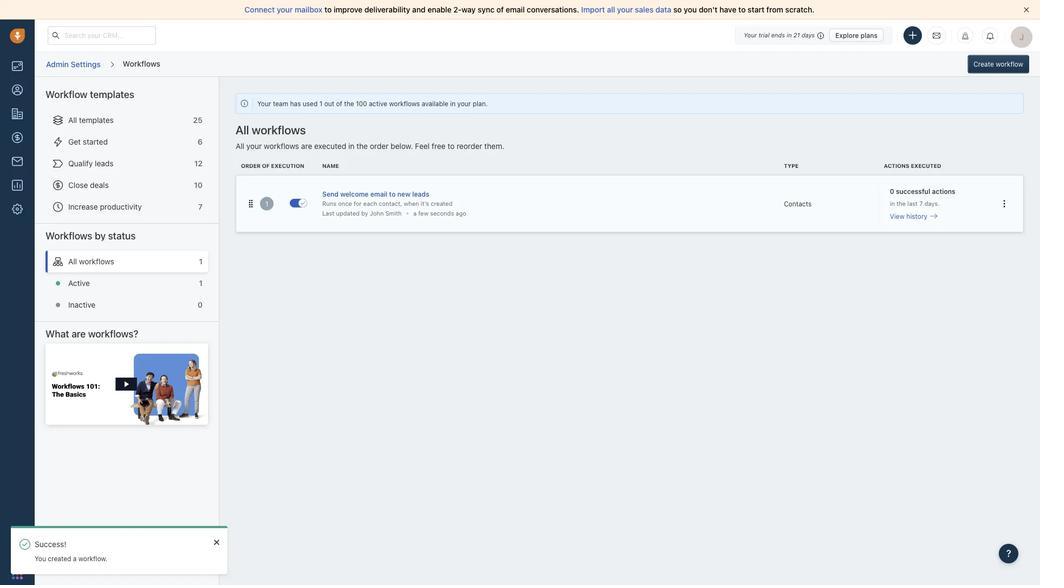 Task type: describe. For each thing, give the bounding box(es) containing it.
all
[[607, 5, 616, 14]]

from
[[767, 5, 784, 14]]

your left mailbox
[[277, 5, 293, 14]]

a few seconds ago
[[414, 210, 467, 217]]

execution
[[271, 163, 304, 169]]

few
[[419, 210, 429, 217]]

scratch.
[[786, 5, 815, 14]]

improve
[[334, 5, 363, 14]]

welcome
[[341, 190, 369, 198]]

your trial ends in 21 days
[[744, 32, 815, 39]]

sales
[[635, 5, 654, 14]]

10
[[194, 181, 203, 190]]

send
[[323, 190, 339, 198]]

increase productivity
[[68, 202, 142, 211]]

way
[[462, 5, 476, 14]]

all templates
[[68, 116, 114, 125]]

has
[[290, 100, 301, 107]]

what are workflows?
[[46, 328, 139, 340]]

0 vertical spatial workflows
[[389, 100, 420, 107]]

view
[[891, 212, 905, 220]]

plans
[[861, 31, 878, 39]]

out
[[325, 100, 335, 107]]

last
[[323, 210, 335, 217]]

close image
[[1025, 7, 1030, 12]]

close image
[[214, 539, 220, 546]]

for
[[354, 200, 362, 207]]

order
[[370, 142, 389, 151]]

connect
[[245, 5, 275, 14]]

6
[[198, 137, 203, 146]]

12
[[194, 159, 203, 168]]

100
[[356, 100, 367, 107]]

qualify leads
[[68, 159, 114, 168]]

admin settings link
[[46, 56, 101, 73]]

0 vertical spatial leads
[[95, 159, 114, 168]]

25
[[193, 116, 203, 125]]

create workflow
[[974, 60, 1024, 68]]

explore plans link
[[830, 29, 884, 42]]

2 vertical spatial workflows
[[264, 142, 299, 151]]

create workflow link
[[968, 55, 1030, 73]]

the inside the 0 successful actions in the last 7 days.
[[897, 200, 906, 207]]

contacts
[[785, 200, 812, 207]]

2-
[[454, 5, 462, 14]]

new
[[398, 190, 411, 198]]

0 vertical spatial a
[[414, 210, 417, 217]]

get started
[[68, 137, 108, 146]]

days
[[802, 32, 815, 39]]

import all your sales data link
[[582, 5, 674, 14]]

john
[[370, 210, 384, 217]]

success!
[[35, 540, 66, 549]]

all for templates
[[68, 116, 77, 125]]

mailbox
[[295, 5, 323, 14]]

in left 21
[[787, 32, 792, 39]]

your right the all
[[618, 5, 633, 14]]

data
[[656, 5, 672, 14]]

enable
[[428, 5, 452, 14]]

active
[[68, 279, 90, 288]]

to inside all workflows all your workflows are executed in the order below. feel free to reorder them.
[[448, 142, 455, 151]]

0 vertical spatial 1
[[320, 100, 323, 107]]

all for workflows
[[236, 123, 249, 137]]

and
[[413, 5, 426, 14]]

close
[[68, 181, 88, 190]]

last
[[908, 200, 918, 207]]

explore
[[836, 31, 860, 39]]

deliverability
[[365, 5, 411, 14]]

runs
[[323, 200, 337, 207]]

explore plans
[[836, 31, 878, 39]]

move image
[[247, 200, 255, 208]]

plan.
[[473, 100, 488, 107]]

don't
[[699, 5, 718, 14]]

started
[[83, 137, 108, 146]]

ends
[[772, 32, 786, 39]]

actions
[[885, 163, 910, 169]]

phone element
[[7, 539, 28, 561]]

admin settings
[[46, 60, 101, 68]]

templates for all templates
[[79, 116, 114, 125]]

executed inside all workflows all your workflows are executed in the order below. feel free to reorder them.
[[314, 142, 347, 151]]

0 successful actions in the last 7 days.
[[891, 187, 956, 207]]

of
[[262, 163, 270, 169]]

create workflow button
[[968, 55, 1030, 73]]

successful
[[897, 187, 931, 195]]

view history
[[891, 212, 928, 220]]

create
[[974, 60, 995, 68]]

0 for 0 successful actions in the last 7 days.
[[891, 187, 895, 195]]

to left start
[[739, 5, 746, 14]]

in inside the 0 successful actions in the last 7 days.
[[891, 200, 896, 207]]

each
[[364, 200, 377, 207]]

your inside all workflows all your workflows are executed in the order below. feel free to reorder them.
[[247, 142, 262, 151]]

what
[[46, 328, 69, 340]]

workflow templates
[[46, 89, 134, 100]]

them.
[[485, 142, 505, 151]]

your left 'plan.'
[[458, 100, 471, 107]]

actions
[[933, 187, 956, 195]]

all workflows all your workflows are executed in the order below. feel free to reorder them.
[[236, 123, 505, 151]]

admin
[[46, 60, 69, 68]]

team
[[273, 100, 288, 107]]



Task type: vqa. For each thing, say whether or not it's contained in the screenshot.


Task type: locate. For each thing, give the bounding box(es) containing it.
to right mailbox
[[325, 5, 332, 14]]

workflow
[[997, 60, 1024, 68]]

import
[[582, 5, 605, 14]]

7 down 10
[[198, 202, 203, 211]]

created inside send welcome email to new leads runs once for each contact, when it's created
[[431, 200, 453, 207]]

1 horizontal spatial 0
[[891, 187, 895, 195]]

1 vertical spatial a
[[73, 555, 77, 563]]

1 vertical spatial the
[[357, 142, 368, 151]]

templates up all templates
[[90, 89, 134, 100]]

of right out
[[336, 100, 343, 107]]

1 for runs once for each contact, when it's created
[[265, 200, 268, 207]]

workflows
[[389, 100, 420, 107], [252, 123, 306, 137], [264, 142, 299, 151]]

when
[[404, 200, 419, 207]]

by
[[362, 210, 368, 217], [95, 230, 106, 242]]

workflow
[[46, 89, 88, 100]]

are right what
[[72, 328, 86, 340]]

days.
[[925, 200, 940, 207]]

0 horizontal spatial a
[[73, 555, 77, 563]]

once
[[338, 200, 352, 207]]

executed up "successful"
[[912, 163, 942, 169]]

0 horizontal spatial your
[[258, 100, 271, 107]]

2 horizontal spatial 1
[[320, 100, 323, 107]]

1 horizontal spatial email
[[506, 5, 525, 14]]

0 horizontal spatial are
[[72, 328, 86, 340]]

workflows down search your crm... text field
[[123, 59, 160, 68]]

email right sync
[[506, 5, 525, 14]]

0 vertical spatial your
[[744, 32, 757, 39]]

0 horizontal spatial 7
[[198, 202, 203, 211]]

workflow.
[[78, 555, 107, 563]]

1 vertical spatial by
[[95, 230, 106, 242]]

1 horizontal spatial of
[[497, 5, 504, 14]]

close deals
[[68, 181, 109, 190]]

1 horizontal spatial are
[[301, 142, 312, 151]]

1 horizontal spatial 1
[[265, 200, 268, 207]]

you
[[684, 5, 697, 14]]

1 horizontal spatial a
[[414, 210, 417, 217]]

in inside all workflows all your workflows are executed in the order below. feel free to reorder them.
[[349, 142, 355, 151]]

phone image
[[12, 544, 23, 555]]

name
[[323, 163, 339, 169]]

1 horizontal spatial 7
[[920, 200, 924, 207]]

1 vertical spatial are
[[72, 328, 86, 340]]

to right free at the left of page
[[448, 142, 455, 151]]

have
[[720, 5, 737, 14]]

0 vertical spatial templates
[[90, 89, 134, 100]]

1 vertical spatial workflows
[[252, 123, 306, 137]]

actions executed
[[885, 163, 942, 169]]

1 horizontal spatial by
[[362, 210, 368, 217]]

are
[[301, 142, 312, 151], [72, 328, 86, 340]]

your team has used 1 out of the 100 active workflows available in your plan.
[[258, 100, 488, 107]]

templates for workflow templates
[[90, 89, 134, 100]]

1 vertical spatial 0
[[198, 301, 203, 310]]

workflows down team
[[252, 123, 306, 137]]

workflows down increase at the left top
[[46, 230, 92, 242]]

used
[[303, 100, 318, 107]]

0 vertical spatial email
[[506, 5, 525, 14]]

contact,
[[379, 200, 402, 207]]

send email image
[[934, 31, 941, 40]]

start
[[748, 5, 765, 14]]

email up each
[[371, 190, 388, 198]]

1 vertical spatial templates
[[79, 116, 114, 125]]

1 horizontal spatial your
[[744, 32, 757, 39]]

seconds
[[430, 210, 454, 217]]

smith
[[386, 210, 402, 217]]

a left workflow.
[[73, 555, 77, 563]]

7 right last
[[920, 200, 924, 207]]

the left 100
[[344, 100, 354, 107]]

send welcome email to new leads runs once for each contact, when it's created
[[323, 190, 453, 207]]

0 horizontal spatial 1
[[199, 279, 203, 288]]

to
[[325, 5, 332, 14], [739, 5, 746, 14], [448, 142, 455, 151], [389, 190, 396, 198]]

settings
[[71, 60, 101, 68]]

ago
[[456, 210, 467, 217]]

it's
[[421, 200, 429, 207]]

increase
[[68, 202, 98, 211]]

1 horizontal spatial the
[[357, 142, 368, 151]]

0 vertical spatial 0
[[891, 187, 895, 195]]

leads inside send welcome email to new leads runs once for each contact, when it's created
[[413, 190, 430, 198]]

1 horizontal spatial created
[[431, 200, 453, 207]]

in right the 'available'
[[451, 100, 456, 107]]

leads up deals
[[95, 159, 114, 168]]

1 vertical spatial executed
[[912, 163, 942, 169]]

your up order
[[247, 142, 262, 151]]

2 vertical spatial the
[[897, 200, 906, 207]]

0 vertical spatial of
[[497, 5, 504, 14]]

your left trial
[[744, 32, 757, 39]]

7
[[920, 200, 924, 207], [198, 202, 203, 211]]

status
[[108, 230, 136, 242]]

0 horizontal spatial workflows
[[46, 230, 92, 242]]

0 horizontal spatial executed
[[314, 142, 347, 151]]

workflows right active
[[389, 100, 420, 107]]

in left order
[[349, 142, 355, 151]]

templates up started
[[79, 116, 114, 125]]

the inside all workflows all your workflows are executed in the order below. feel free to reorder them.
[[357, 142, 368, 151]]

workflows?
[[88, 328, 139, 340]]

Search your CRM... text field
[[48, 26, 156, 45]]

the left last
[[897, 200, 906, 207]]

all
[[68, 116, 77, 125], [236, 123, 249, 137], [236, 142, 245, 151]]

by left status
[[95, 230, 106, 242]]

freshworks switcher image
[[12, 569, 23, 580]]

your for your trial ends in 21 days
[[744, 32, 757, 39]]

0 vertical spatial the
[[344, 100, 354, 107]]

0 horizontal spatial leads
[[95, 159, 114, 168]]

leads up "it's"
[[413, 190, 430, 198]]

a left few
[[414, 210, 417, 217]]

1 vertical spatial of
[[336, 100, 343, 107]]

0 horizontal spatial 0
[[198, 301, 203, 310]]

7 inside the 0 successful actions in the last 7 days.
[[920, 200, 924, 207]]

workflows by status
[[46, 230, 136, 242]]

productivity
[[100, 202, 142, 211]]

to up contact,
[[389, 190, 396, 198]]

trial
[[759, 32, 770, 39]]

what's new image
[[962, 32, 970, 40]]

created down "success!"
[[48, 555, 71, 563]]

available
[[422, 100, 449, 107]]

2 vertical spatial 1
[[199, 279, 203, 288]]

sync
[[478, 5, 495, 14]]

executed
[[314, 142, 347, 151], [912, 163, 942, 169]]

0 horizontal spatial created
[[48, 555, 71, 563]]

0 vertical spatial workflows
[[123, 59, 160, 68]]

your left team
[[258, 100, 271, 107]]

0 vertical spatial executed
[[314, 142, 347, 151]]

reorder
[[457, 142, 483, 151]]

created up seconds
[[431, 200, 453, 207]]

workflows up execution
[[264, 142, 299, 151]]

in
[[787, 32, 792, 39], [451, 100, 456, 107], [349, 142, 355, 151], [891, 200, 896, 207]]

21
[[794, 32, 801, 39]]

1 horizontal spatial workflows
[[123, 59, 160, 68]]

workflows
[[123, 59, 160, 68], [46, 230, 92, 242]]

0 vertical spatial created
[[431, 200, 453, 207]]

so
[[674, 5, 682, 14]]

to inside send welcome email to new leads runs once for each contact, when it's created
[[389, 190, 396, 198]]

order of execution
[[241, 163, 304, 169]]

1 vertical spatial email
[[371, 190, 388, 198]]

in up view
[[891, 200, 896, 207]]

tick image
[[301, 201, 305, 205]]

0 horizontal spatial of
[[336, 100, 343, 107]]

1 horizontal spatial leads
[[413, 190, 430, 198]]

of
[[497, 5, 504, 14], [336, 100, 343, 107]]

the
[[344, 100, 354, 107], [357, 142, 368, 151], [897, 200, 906, 207]]

deals
[[90, 181, 109, 190]]

0 horizontal spatial by
[[95, 230, 106, 242]]

of right sync
[[497, 5, 504, 14]]

a
[[414, 210, 417, 217], [73, 555, 77, 563]]

leads
[[95, 159, 114, 168], [413, 190, 430, 198]]

are up execution
[[301, 142, 312, 151]]

you created a workflow.
[[35, 555, 107, 563]]

updated
[[336, 210, 360, 217]]

0 vertical spatial by
[[362, 210, 368, 217]]

0 horizontal spatial the
[[344, 100, 354, 107]]

send welcome email to new leads link
[[323, 189, 774, 199]]

1 vertical spatial workflows
[[46, 230, 92, 242]]

are inside all workflows all your workflows are executed in the order below. feel free to reorder them.
[[301, 142, 312, 151]]

workflows for workflows
[[123, 59, 160, 68]]

below.
[[391, 142, 413, 151]]

1 horizontal spatial executed
[[912, 163, 942, 169]]

2 horizontal spatial the
[[897, 200, 906, 207]]

1
[[320, 100, 323, 107], [265, 200, 268, 207], [199, 279, 203, 288]]

workflows for workflows by status
[[46, 230, 92, 242]]

1 vertical spatial created
[[48, 555, 71, 563]]

0 vertical spatial are
[[301, 142, 312, 151]]

your
[[744, 32, 757, 39], [258, 100, 271, 107]]

email inside send welcome email to new leads runs once for each contact, when it's created
[[371, 190, 388, 198]]

feel
[[415, 142, 430, 151]]

your for your team has used 1 out of the 100 active workflows available in your plan.
[[258, 100, 271, 107]]

you
[[35, 555, 46, 563]]

1 vertical spatial 1
[[265, 200, 268, 207]]

1 vertical spatial leads
[[413, 190, 430, 198]]

by down each
[[362, 210, 368, 217]]

0 horizontal spatial email
[[371, 190, 388, 198]]

order
[[241, 163, 261, 169]]

0 inside the 0 successful actions in the last 7 days.
[[891, 187, 895, 195]]

0 for 0
[[198, 301, 203, 310]]

1 vertical spatial your
[[258, 100, 271, 107]]

the left order
[[357, 142, 368, 151]]

conversations.
[[527, 5, 580, 14]]

active
[[369, 100, 388, 107]]

1 for 0
[[199, 279, 203, 288]]

executed up name
[[314, 142, 347, 151]]



